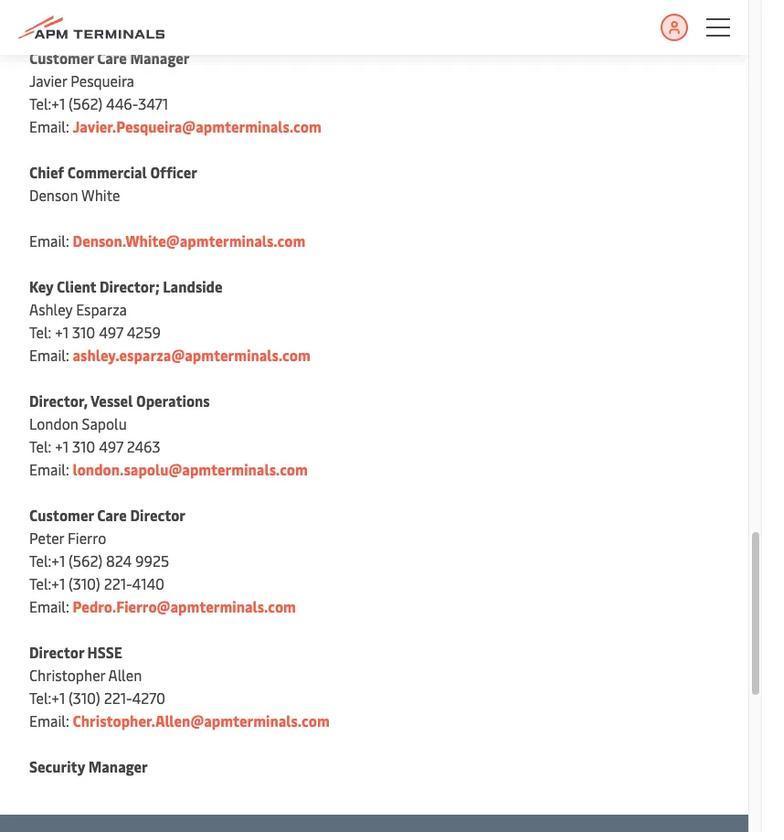 Task type: vqa. For each thing, say whether or not it's contained in the screenshot.
Create
no



Task type: locate. For each thing, give the bounding box(es) containing it.
care inside customer care director peter fierro tel:+1 (562) 824 9925 tel:+1 (310) 221-4140 email: pedro.fierro@apmterminals.com
[[97, 505, 127, 525]]

0 vertical spatial tel:
[[29, 322, 52, 342]]

hsse
[[87, 642, 123, 662]]

0 vertical spatial care
[[97, 48, 127, 68]]

2 221- from the top
[[104, 688, 132, 708]]

221-
[[104, 574, 132, 594], [104, 688, 132, 708]]

0 vertical spatial customer
[[29, 48, 94, 68]]

+1 down the london on the left of page
[[55, 436, 69, 456]]

customer care director peter fierro tel:+1 (562) 824 9925 tel:+1 (310) 221-4140 email: pedro.fierro@apmterminals.com
[[29, 505, 296, 617]]

1 vertical spatial tel:
[[29, 436, 52, 456]]

director;
[[100, 276, 160, 296]]

1 tel: from the top
[[29, 322, 52, 342]]

(310)
[[69, 574, 100, 594], [69, 688, 100, 708]]

london.sapolu@apmterminals.com
[[73, 459, 308, 479]]

1 care from the top
[[97, 48, 127, 68]]

(562) down "fierro"
[[69, 551, 103, 571]]

tel:+1
[[29, 93, 65, 113], [29, 551, 65, 571], [29, 574, 65, 594], [29, 688, 65, 708]]

tel:
[[29, 322, 52, 342], [29, 436, 52, 456]]

key client director; landside ashley esparza tel: +1 310 497 4259 email: ashley.esparza@apmterminals.com
[[29, 276, 311, 365]]

0 vertical spatial +1
[[55, 322, 69, 342]]

2 (562) from the top
[[69, 551, 103, 571]]

1 vertical spatial (310)
[[69, 688, 100, 708]]

5 email: from the top
[[29, 459, 69, 479]]

4140
[[132, 574, 165, 594]]

ashley.esparza@apmterminals.com link
[[73, 345, 311, 365]]

2 497 from the top
[[99, 436, 123, 456]]

2 +1 from the top
[[55, 436, 69, 456]]

white
[[81, 185, 120, 205]]

497
[[99, 322, 123, 342], [99, 436, 123, 456]]

221- down 824
[[104, 574, 132, 594]]

(562)
[[69, 93, 103, 113], [69, 551, 103, 571]]

1 vertical spatial +1
[[55, 436, 69, 456]]

security
[[29, 757, 85, 777]]

1 497 from the top
[[99, 322, 123, 342]]

fierro
[[68, 528, 106, 548]]

1 tel:+1 from the top
[[29, 93, 65, 113]]

customer inside customer care director peter fierro tel:+1 (562) 824 9925 tel:+1 (310) 221-4140 email: pedro.fierro@apmterminals.com
[[29, 505, 94, 525]]

tel: inside director, vessel operations london sapolu tel: +1 310 497 2463 email: london.sapolu@apmterminals.com
[[29, 436, 52, 456]]

(310) down christopher
[[69, 688, 100, 708]]

221- down allen
[[104, 688, 132, 708]]

ashley
[[29, 299, 73, 319]]

customer up peter
[[29, 505, 94, 525]]

allen
[[108, 665, 142, 685]]

javier.pesqueira@apmterminals.com
[[73, 116, 322, 136]]

tel: down ashley
[[29, 322, 52, 342]]

1 vertical spatial customer
[[29, 505, 94, 525]]

2463
[[127, 436, 161, 456]]

310
[[72, 322, 95, 342], [72, 436, 95, 456]]

1 +1 from the top
[[55, 322, 69, 342]]

2 (310) from the top
[[69, 688, 100, 708]]

vessel
[[91, 391, 133, 411]]

+1
[[55, 322, 69, 342], [55, 436, 69, 456]]

email: down denson
[[29, 231, 69, 251]]

tel:+1 inside customer care manager javier pesqueira tel:+1 (562) 446-3471 email: javier.pesqueira@apmterminals.com
[[29, 93, 65, 113]]

2 tel: from the top
[[29, 436, 52, 456]]

1 vertical spatial director
[[29, 642, 84, 662]]

497 down esparza
[[99, 322, 123, 342]]

2 customer from the top
[[29, 505, 94, 525]]

officer
[[150, 162, 198, 182]]

6 email: from the top
[[29, 596, 69, 617]]

0 horizontal spatial director
[[29, 642, 84, 662]]

1 vertical spatial 221-
[[104, 688, 132, 708]]

email: inside director hsse christopher allen tel:+1 (310) 221-4270 email: christopher.allen@apmterminals.com
[[29, 711, 69, 731]]

director inside director hsse christopher allen tel:+1 (310) 221-4270 email: christopher.allen@apmterminals.com
[[29, 642, 84, 662]]

2 care from the top
[[97, 505, 127, 525]]

care inside customer care manager javier pesqueira tel:+1 (562) 446-3471 email: javier.pesqueira@apmterminals.com
[[97, 48, 127, 68]]

1 (562) from the top
[[69, 93, 103, 113]]

(562) for (310)
[[69, 551, 103, 571]]

1 customer from the top
[[29, 48, 94, 68]]

1 vertical spatial care
[[97, 505, 127, 525]]

customer inside customer care manager javier pesqueira tel:+1 (562) 446-3471 email: javier.pesqueira@apmterminals.com
[[29, 48, 94, 68]]

1 (310) from the top
[[69, 574, 100, 594]]

1 vertical spatial 497
[[99, 436, 123, 456]]

1 vertical spatial 310
[[72, 436, 95, 456]]

(562) inside customer care director peter fierro tel:+1 (562) 824 9925 tel:+1 (310) 221-4140 email: pedro.fierro@apmterminals.com
[[69, 551, 103, 571]]

manager
[[130, 48, 190, 68], [88, 757, 148, 777]]

3471
[[138, 93, 168, 113]]

7 email: from the top
[[29, 711, 69, 731]]

tel: down the london on the left of page
[[29, 436, 52, 456]]

christopher.allen@apmterminals.com
[[73, 711, 330, 731]]

pedro.fierro@apmterminals.com link
[[73, 596, 296, 617]]

care up the pesqueira
[[97, 48, 127, 68]]

manager up 3471
[[130, 48, 190, 68]]

email: up the security in the bottom of the page
[[29, 711, 69, 731]]

email: down the london on the left of page
[[29, 459, 69, 479]]

2 tel:+1 from the top
[[29, 551, 65, 571]]

310 down sapolu
[[72, 436, 95, 456]]

1 vertical spatial (562)
[[69, 551, 103, 571]]

director
[[130, 505, 186, 525], [29, 642, 84, 662]]

0 vertical spatial (562)
[[69, 93, 103, 113]]

(562) inside customer care manager javier pesqueira tel:+1 (562) 446-3471 email: javier.pesqueira@apmterminals.com
[[69, 93, 103, 113]]

care up "fierro"
[[97, 505, 127, 525]]

310 down esparza
[[72, 322, 95, 342]]

email: down ashley
[[29, 345, 69, 365]]

director up 9925
[[130, 505, 186, 525]]

2 email: from the top
[[29, 116, 69, 136]]

email: inside 'key client director; landside ashley esparza tel: +1 310 497 4259 email: ashley.esparza@apmterminals.com'
[[29, 345, 69, 365]]

manager inside customer care manager javier pesqueira tel:+1 (562) 446-3471 email: javier.pesqueira@apmterminals.com
[[130, 48, 190, 68]]

esparza
[[76, 299, 127, 319]]

0 vertical spatial manager
[[130, 48, 190, 68]]

1 310 from the top
[[72, 322, 95, 342]]

497 inside 'key client director; landside ashley esparza tel: +1 310 497 4259 email: ashley.esparza@apmterminals.com'
[[99, 322, 123, 342]]

email: down javier
[[29, 116, 69, 136]]

director up christopher
[[29, 642, 84, 662]]

497 down sapolu
[[99, 436, 123, 456]]

4 email: from the top
[[29, 345, 69, 365]]

0 vertical spatial director
[[130, 505, 186, 525]]

+1 down ashley
[[55, 322, 69, 342]]

2 310 from the top
[[72, 436, 95, 456]]

email: up javier
[[29, 2, 73, 22]]

(310) down "fierro"
[[69, 574, 100, 594]]

0 vertical spatial 310
[[72, 322, 95, 342]]

1 221- from the top
[[104, 574, 132, 594]]

customer
[[29, 48, 94, 68], [29, 505, 94, 525]]

email: down peter
[[29, 596, 69, 617]]

(562) down the pesqueira
[[69, 93, 103, 113]]

customer up javier
[[29, 48, 94, 68]]

1 horizontal spatial director
[[130, 505, 186, 525]]

customer for peter
[[29, 505, 94, 525]]

0 vertical spatial 497
[[99, 322, 123, 342]]

security manager
[[29, 757, 148, 777]]

london.sapolu@apmterminals.com link
[[73, 459, 308, 479]]

christopher
[[29, 665, 105, 685]]

0 vertical spatial (310)
[[69, 574, 100, 594]]

email:
[[29, 2, 73, 22], [29, 116, 69, 136], [29, 231, 69, 251], [29, 345, 69, 365], [29, 459, 69, 479], [29, 596, 69, 617], [29, 711, 69, 731]]

care for pesqueira
[[97, 48, 127, 68]]

london
[[29, 413, 78, 434]]

4 tel:+1 from the top
[[29, 688, 65, 708]]

care
[[97, 48, 127, 68], [97, 505, 127, 525]]

customer care manager javier pesqueira tel:+1 (562) 446-3471 email: javier.pesqueira@apmterminals.com
[[29, 48, 322, 136]]

manager right the security in the bottom of the page
[[88, 757, 148, 777]]

0 vertical spatial 221-
[[104, 574, 132, 594]]



Task type: describe. For each thing, give the bounding box(es) containing it.
director, vessel operations london sapolu tel: +1 310 497 2463 email: london.sapolu@apmterminals.com
[[29, 391, 308, 479]]

3 tel:+1 from the top
[[29, 574, 65, 594]]

chief commercial officer denson white
[[29, 162, 198, 205]]

commercial
[[67, 162, 147, 182]]

pesqueira
[[71, 70, 135, 91]]

ashley.esparza@apmterminals.com
[[73, 345, 311, 365]]

peter
[[29, 528, 64, 548]]

221- inside director hsse christopher allen tel:+1 (310) 221-4270 email: christopher.allen@apmterminals.com
[[104, 688, 132, 708]]

+1 inside director, vessel operations london sapolu tel: +1 310 497 2463 email: london.sapolu@apmterminals.com
[[55, 436, 69, 456]]

care for fierro
[[97, 505, 127, 525]]

landside
[[163, 276, 223, 296]]

(310) inside customer care director peter fierro tel:+1 (562) 824 9925 tel:+1 (310) 221-4140 email: pedro.fierro@apmterminals.com
[[69, 574, 100, 594]]

221- inside customer care director peter fierro tel:+1 (562) 824 9925 tel:+1 (310) 221-4140 email: pedro.fierro@apmterminals.com
[[104, 574, 132, 594]]

operations
[[136, 391, 210, 411]]

9925
[[135, 551, 169, 571]]

director,
[[29, 391, 88, 411]]

310 inside director, vessel operations london sapolu tel: +1 310 497 2463 email: london.sapolu@apmterminals.com
[[72, 436, 95, 456]]

email: inside customer care manager javier pesqueira tel:+1 (562) 446-3471 email: javier.pesqueira@apmterminals.com
[[29, 116, 69, 136]]

key
[[29, 276, 53, 296]]

pedro.fierro@apmterminals.com
[[73, 596, 296, 617]]

497 inside director, vessel operations london sapolu tel: +1 310 497 2463 email: london.sapolu@apmterminals.com
[[99, 436, 123, 456]]

director inside customer care director peter fierro tel:+1 (562) 824 9925 tel:+1 (310) 221-4140 email: pedro.fierro@apmterminals.com
[[130, 505, 186, 525]]

client
[[57, 276, 96, 296]]

denson
[[29, 185, 78, 205]]

director hsse christopher allen tel:+1 (310) 221-4270 email: christopher.allen@apmterminals.com
[[29, 642, 330, 731]]

email: inside customer care director peter fierro tel:+1 (562) 824 9925 tel:+1 (310) 221-4140 email: pedro.fierro@apmterminals.com
[[29, 596, 69, 617]]

email: denson.white@apmterminals.com
[[29, 231, 306, 251]]

javier.pesqueira@apmterminals.com link
[[73, 116, 322, 136]]

customer for javier
[[29, 48, 94, 68]]

4270
[[132, 688, 166, 708]]

tel:+1 inside director hsse christopher allen tel:+1 (310) 221-4270 email: christopher.allen@apmterminals.com
[[29, 688, 65, 708]]

javier
[[29, 70, 67, 91]]

chief
[[29, 162, 64, 182]]

310 inside 'key client director; landside ashley esparza tel: +1 310 497 4259 email: ashley.esparza@apmterminals.com'
[[72, 322, 95, 342]]

(310) inside director hsse christopher allen tel:+1 (310) 221-4270 email: christopher.allen@apmterminals.com
[[69, 688, 100, 708]]

4259
[[127, 322, 161, 342]]

christopher.allen@apmterminals.com link
[[73, 711, 330, 731]]

1 vertical spatial manager
[[88, 757, 148, 777]]

3 email: from the top
[[29, 231, 69, 251]]

446-
[[106, 93, 138, 113]]

824
[[106, 551, 132, 571]]

tel: inside 'key client director; landside ashley esparza tel: +1 310 497 4259 email: ashley.esparza@apmterminals.com'
[[29, 322, 52, 342]]

(562) for javier.pesqueira@apmterminals.com
[[69, 93, 103, 113]]

email: inside director, vessel operations london sapolu tel: +1 310 497 2463 email: london.sapolu@apmterminals.com
[[29, 459, 69, 479]]

+1 inside 'key client director; landside ashley esparza tel: +1 310 497 4259 email: ashley.esparza@apmterminals.com'
[[55, 322, 69, 342]]

sapolu
[[82, 413, 127, 434]]

denson.white@apmterminals.com
[[73, 231, 306, 251]]

1 email: from the top
[[29, 2, 73, 22]]

denson.white@apmterminals.com link
[[73, 231, 306, 251]]



